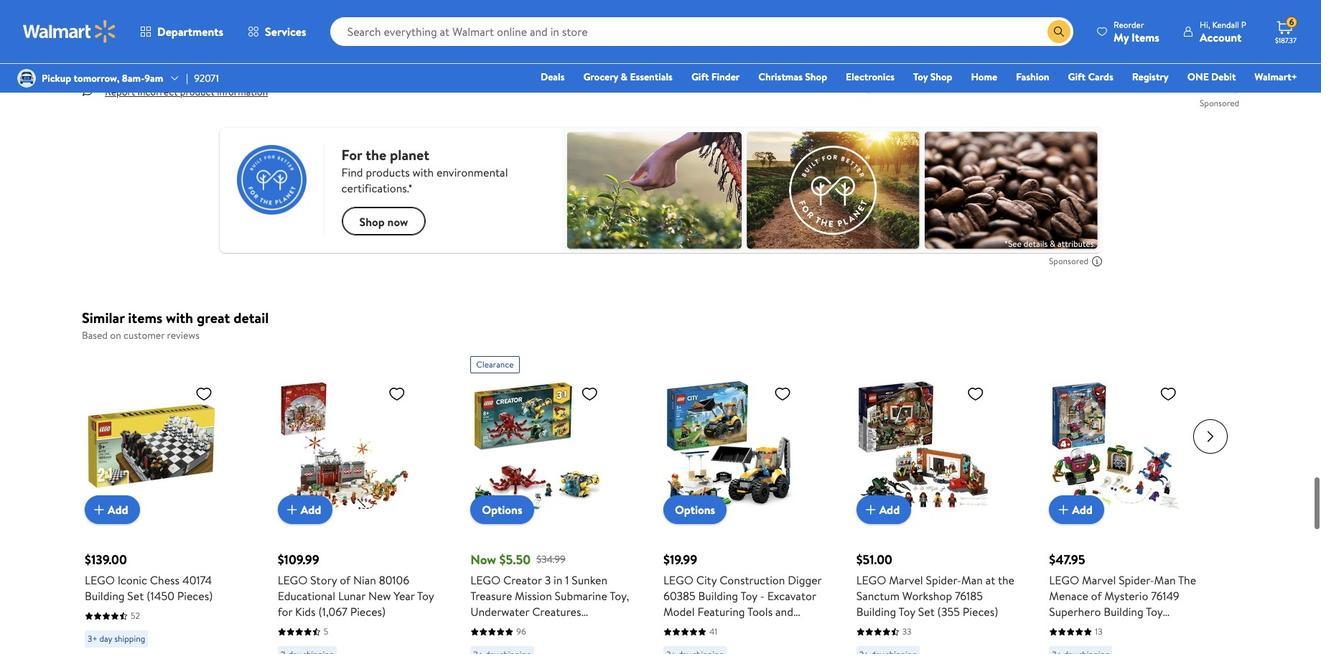 Task type: vqa. For each thing, say whether or not it's contained in the screenshot.
Character
no



Task type: describe. For each thing, give the bounding box(es) containing it.
for left idea
[[664, 635, 679, 651]]

terms
[[598, 20, 627, 35]]

kendall
[[1213, 18, 1240, 31]]

hi,
[[1200, 18, 1211, 31]]

cards
[[1089, 70, 1114, 84]]

services button
[[236, 14, 319, 49]]

city
[[697, 572, 717, 588]]

40174
[[182, 572, 212, 588]]

toy,
[[610, 588, 630, 604]]

man for $51.00
[[962, 572, 983, 588]]

add for $139.00
[[108, 501, 128, 517]]

$19.99
[[664, 550, 698, 568]]

manta
[[524, 635, 556, 651]]

cash
[[382, 20, 404, 35]]

toy inside $47.95 lego marvel spider-man the menace of mysterio 76149 superhero building toy preschool action figure (163 pieces)
[[1147, 604, 1163, 619]]

day
[[99, 632, 112, 644]]

reorder
[[1114, 18, 1145, 31]]

lego city construction digger 60385 building toy - excavator model featuring tools and minifigures, vehicle building set for fun creative play, birthday gift idea for boys, girls, and kids ages 5 image
[[664, 379, 797, 512]]

add button for $109.99
[[278, 495, 333, 524]]

marvel for $51.00
[[890, 572, 924, 588]]

building inside $51.00 lego marvel spider-man at the sanctum workshop 76185 building toy set (355 pieces)
[[857, 604, 897, 619]]

underwater
[[471, 604, 530, 619]]

$50
[[521, 20, 540, 35]]

9am
[[145, 71, 163, 85]]

pickup
[[42, 71, 71, 85]]

lego for $47.95
[[1050, 572, 1080, 588]]

lego inside the now $5.50 $34.99 lego creator 3 in 1 sunken treasure mission submarine toy, underwater creatures transform from octopus tp lobster to manta ray, fun sea animal figures, 31130
[[471, 572, 501, 588]]

product group containing $139.00
[[85, 350, 246, 654]]

at inside $51.00 lego marvel spider-man at the sanctum workshop 76185 building toy set (355 pieces)
[[986, 572, 996, 588]]

add button for $139.00
[[85, 495, 140, 524]]

lego for $51.00
[[857, 572, 887, 588]]

customer
[[124, 327, 165, 342]]

great
[[197, 307, 230, 327]]

now
[[471, 550, 496, 568]]

toy inside $109.99 lego story of nian 80106 educational lunar new year toy for kids (1,067 pieces)
[[417, 588, 434, 604]]

gift inside $19.99 lego city construction digger 60385 building toy - excavator model featuring tools and minifigures, vehicle building set for fun creative play, birthday gift idea for boys, girls
[[664, 651, 683, 654]]

home
[[972, 70, 998, 84]]

76185
[[955, 588, 983, 604]]

preschool
[[1050, 619, 1099, 635]]

the
[[1179, 572, 1197, 588]]

product group containing $109.99
[[278, 350, 439, 654]]

add to cart image for $139.00
[[91, 501, 108, 518]]

of inside $109.99 lego story of nian 80106 educational lunar new year toy for kids (1,067 pieces)
[[340, 572, 351, 588]]

0 horizontal spatial at
[[432, 20, 442, 35]]

report
[[105, 84, 135, 98]]

departments
[[157, 24, 223, 40]]

for inside $109.99 lego story of nian 80106 educational lunar new year toy for kids (1,067 pieces)
[[278, 604, 293, 619]]

christmas shop
[[759, 70, 828, 84]]

(1450
[[147, 588, 175, 604]]

ad disclaimer and feedback image
[[1092, 255, 1103, 266]]

debit with rewards. get 3% cash back at walmart, up to $50 a year. see terms for eligibility.
[[243, 20, 693, 35]]

clearance
[[476, 358, 514, 370]]

gift for gift finder
[[692, 70, 709, 84]]

see
[[577, 20, 595, 35]]

(163
[[1172, 619, 1192, 635]]

for right the terms
[[629, 20, 644, 35]]

lego marvel spider-man at the sanctum workshop 76185 building toy set (355 pieces) image
[[857, 379, 990, 512]]

building inside $47.95 lego marvel spider-man the menace of mysterio 76149 superhero building toy preschool action figure (163 pieces)
[[1104, 604, 1144, 619]]

toy right electronics
[[914, 70, 928, 84]]

lego marvel spider-man the menace of mysterio 76149 superhero building toy preschool action figure (163 pieces) image
[[1050, 379, 1183, 512]]

action
[[1102, 619, 1135, 635]]

christmas
[[759, 70, 803, 84]]

add to cart image for $47.95
[[1055, 501, 1073, 518]]

1
[[566, 572, 569, 588]]

product group containing $19.99
[[664, 350, 825, 654]]

add to cart image for $109.99
[[284, 501, 301, 518]]

lego story of nian 80106 educational lunar new year toy for kids (1,067 pieces) image
[[278, 379, 411, 512]]

creative
[[702, 635, 745, 651]]

walmart,
[[445, 20, 489, 35]]

shipping
[[114, 632, 145, 644]]

year
[[394, 588, 415, 604]]

play,
[[747, 635, 770, 651]]

walmart+
[[1255, 70, 1298, 84]]

fashion
[[1017, 70, 1050, 84]]

spider- for $47.95
[[1119, 572, 1155, 588]]

to inside the now $5.50 $34.99 lego creator 3 in 1 sunken treasure mission submarine toy, underwater creatures transform from octopus tp lobster to manta ray, fun sea animal figures, 31130
[[511, 635, 522, 651]]

Search search field
[[330, 17, 1074, 46]]

lobster
[[471, 635, 508, 651]]

transform
[[471, 619, 521, 635]]

$47.95 lego marvel spider-man the menace of mysterio 76149 superhero building toy preschool action figure (163 pieces)
[[1050, 550, 1197, 651]]

my
[[1114, 29, 1129, 45]]

featuring
[[698, 604, 745, 619]]

toy inside $19.99 lego city construction digger 60385 building toy - excavator model featuring tools and minifigures, vehicle building set for fun creative play, birthday gift idea for boys, girls
[[741, 588, 758, 604]]

gift for gift cards
[[1069, 70, 1086, 84]]

options link for lego city construction digger 60385 building toy - excavator model featuring tools and minifigures, vehicle building set for fun creative play, birthday gift idea for boys, girls, and kids ages 5 image
[[664, 495, 727, 524]]

back
[[407, 20, 430, 35]]

electronics
[[846, 70, 895, 84]]

80106
[[379, 572, 410, 588]]

p
[[1242, 18, 1247, 31]]

lego for $109.99
[[278, 572, 308, 588]]

on
[[110, 327, 121, 342]]

add to cart image for $51.00
[[862, 501, 880, 518]]

add button for $47.95
[[1050, 495, 1105, 524]]

figure
[[1137, 619, 1169, 635]]

product group containing now $5.50
[[471, 350, 632, 654]]

gift finder link
[[685, 69, 747, 85]]

rewards.
[[299, 20, 341, 35]]

0 vertical spatial to
[[507, 20, 518, 35]]

8am-
[[122, 71, 145, 85]]

96
[[517, 625, 526, 637]]

registry link
[[1126, 69, 1176, 85]]

$34.99
[[537, 552, 566, 566]]

sanctum
[[857, 588, 900, 604]]

next slide for similar items with great detail list image
[[1194, 419, 1228, 453]]

fun inside the now $5.50 $34.99 lego creator 3 in 1 sunken treasure mission submarine toy, underwater creatures transform from octopus tp lobster to manta ray, fun sea animal figures, 31130
[[582, 635, 600, 651]]

3
[[545, 572, 551, 588]]

model
[[664, 604, 695, 619]]

building inside "$139.00 lego iconic chess 40174 building set (1450 pieces)"
[[85, 588, 125, 604]]

hi, kendall p account
[[1200, 18, 1247, 45]]

with inside the "similar items with great detail based on customer reviews"
[[166, 307, 193, 327]]

options link for the lego creator 3 in 1 sunken treasure mission submarine toy, underwater creatures transform from octopus tp lobster to manta ray, fun sea animal figures, 31130 image
[[471, 495, 534, 524]]

sea
[[603, 635, 621, 651]]

(355
[[938, 604, 960, 619]]

add for $51.00
[[880, 501, 900, 517]]

departments button
[[128, 14, 236, 49]]

mysterio
[[1105, 588, 1149, 604]]

pickup tomorrow, 8am-9am
[[42, 71, 163, 85]]

tools
[[748, 604, 773, 619]]

pieces) inside $51.00 lego marvel spider-man at the sanctum workshop 76185 building toy set (355 pieces)
[[963, 604, 999, 619]]

pieces) inside "$139.00 lego iconic chess 40174 building set (1450 pieces)"
[[177, 588, 213, 604]]

one
[[1188, 70, 1210, 84]]

product group containing $51.00
[[857, 350, 1018, 654]]

product group containing $47.95
[[1050, 350, 1211, 654]]

shop for toy shop
[[931, 70, 953, 84]]

Walmart Site-Wide search field
[[330, 17, 1074, 46]]

1 horizontal spatial with
[[274, 20, 296, 35]]

one debit link
[[1182, 69, 1243, 85]]

from
[[523, 619, 548, 635]]

| 92071
[[186, 71, 219, 85]]

add for $109.99
[[301, 501, 321, 517]]

for right idea
[[709, 651, 724, 654]]

new
[[368, 588, 391, 604]]

toy shop
[[914, 70, 953, 84]]

add for $47.95
[[1073, 501, 1093, 517]]

walmart+ link
[[1249, 69, 1305, 85]]

options for the lego creator 3 in 1 sunken treasure mission submarine toy, underwater creatures transform from octopus tp lobster to manta ray, fun sea animal figures, 31130 image
[[482, 502, 523, 517]]



Task type: locate. For each thing, give the bounding box(es) containing it.
story
[[311, 572, 337, 588]]

3 add button from the left
[[857, 495, 912, 524]]

6 lego from the left
[[1050, 572, 1080, 588]]

3%
[[365, 20, 379, 35]]

of inside $47.95 lego marvel spider-man the menace of mysterio 76149 superhero building toy preschool action figure (163 pieces)
[[1092, 588, 1102, 604]]

up
[[492, 20, 505, 35]]

0 horizontal spatial add to cart image
[[284, 501, 301, 518]]

2 horizontal spatial set
[[919, 604, 935, 619]]

now $5.50 $34.99 lego creator 3 in 1 sunken treasure mission submarine toy, underwater creatures transform from octopus tp lobster to manta ray, fun sea animal figures, 31130
[[471, 550, 630, 654]]

options
[[482, 502, 523, 517], [675, 502, 716, 517]]

add to favorites list, lego marvel spider-man at the sanctum workshop 76185 building toy set (355 pieces) image
[[967, 384, 985, 402]]

3 add from the left
[[880, 501, 900, 517]]

add up $51.00
[[880, 501, 900, 517]]

2 fun from the left
[[681, 635, 700, 651]]

lunar
[[338, 588, 366, 604]]

walmart image
[[23, 20, 116, 43]]

33
[[903, 625, 912, 637]]

year.
[[551, 20, 574, 35]]

0 horizontal spatial sponsored
[[1050, 254, 1089, 267]]

6
[[1290, 16, 1295, 28]]

2 options from the left
[[675, 502, 716, 517]]

add to favorites list, lego iconic chess 40174 building set (1450 pieces) image
[[195, 384, 213, 402]]

add up $109.99
[[301, 501, 321, 517]]

sunken
[[572, 572, 608, 588]]

finder
[[712, 70, 740, 84]]

add to cart image
[[284, 501, 301, 518], [862, 501, 880, 518]]

spider- inside $47.95 lego marvel spider-man the menace of mysterio 76149 superhero building toy preschool action figure (163 pieces)
[[1119, 572, 1155, 588]]

2 add to cart image from the left
[[862, 501, 880, 518]]

product group
[[85, 350, 246, 654], [278, 350, 439, 654], [471, 350, 632, 654], [664, 350, 825, 654], [857, 350, 1018, 654], [1050, 350, 1211, 654]]

1 horizontal spatial add to cart image
[[1055, 501, 1073, 518]]

2 man from the left
[[1155, 572, 1176, 588]]

set right the and
[[806, 619, 823, 635]]

lego inside $47.95 lego marvel spider-man the menace of mysterio 76149 superhero building toy preschool action figure (163 pieces)
[[1050, 572, 1080, 588]]

lego for $19.99
[[664, 572, 694, 588]]

marvel down $47.95
[[1083, 572, 1117, 588]]

0 vertical spatial at
[[432, 20, 442, 35]]

items
[[1132, 29, 1160, 45]]

set left '(355' at bottom right
[[919, 604, 935, 619]]

to right up
[[507, 20, 518, 35]]

1 horizontal spatial set
[[806, 619, 823, 635]]

set inside $51.00 lego marvel spider-man at the sanctum workshop 76185 building toy set (355 pieces)
[[919, 604, 935, 619]]

1 vertical spatial at
[[986, 572, 996, 588]]

fun inside $19.99 lego city construction digger 60385 building toy - excavator model featuring tools and minifigures, vehicle building set for fun creative play, birthday gift idea for boys, girls
[[681, 635, 700, 651]]

kids
[[295, 604, 316, 619]]

with up reviews
[[166, 307, 193, 327]]

spider- up the figure
[[1119, 572, 1155, 588]]

add button up $51.00
[[857, 495, 912, 524]]

2 add from the left
[[301, 501, 321, 517]]

0 horizontal spatial options
[[482, 502, 523, 517]]

1 horizontal spatial of
[[1092, 588, 1102, 604]]

lego iconic chess 40174 building set (1450 pieces) image
[[85, 379, 218, 512]]

workshop
[[903, 588, 953, 604]]

add button up $109.99
[[278, 495, 333, 524]]

1 horizontal spatial marvel
[[1083, 572, 1117, 588]]

0 horizontal spatial of
[[340, 572, 351, 588]]

add to cart image
[[91, 501, 108, 518], [1055, 501, 1073, 518]]

set inside "$139.00 lego iconic chess 40174 building set (1450 pieces)"
[[127, 588, 144, 604]]

pieces) down nian
[[350, 604, 386, 619]]

lego creator 3 in 1 sunken treasure mission submarine toy, underwater creatures transform from octopus tp lobster to manta ray, fun sea animal figures, 31130 image
[[471, 379, 604, 512]]

at
[[432, 20, 442, 35], [986, 572, 996, 588]]

add button up $139.00
[[85, 495, 140, 524]]

shop
[[806, 70, 828, 84], [931, 70, 953, 84]]

incorrect
[[138, 84, 178, 98]]

construction
[[720, 572, 785, 588]]

nian
[[353, 572, 376, 588]]

deals
[[541, 70, 565, 84]]

lego down $109.99
[[278, 572, 308, 588]]

31130
[[550, 651, 576, 654]]

eligibility.
[[647, 20, 693, 35]]

a
[[543, 20, 548, 35]]

$109.99 lego story of nian 80106 educational lunar new year toy for kids (1,067 pieces)
[[278, 550, 434, 619]]

debit
[[243, 20, 271, 35], [1212, 70, 1237, 84]]

0 vertical spatial debit
[[243, 20, 271, 35]]

toy up "33"
[[899, 604, 916, 619]]

2 add to cart image from the left
[[1055, 501, 1073, 518]]

set up 52
[[127, 588, 144, 604]]

add button up $47.95
[[1050, 495, 1105, 524]]

1 vertical spatial debit
[[1212, 70, 1237, 84]]

christmas shop link
[[752, 69, 834, 85]]

gift left finder
[[692, 70, 709, 84]]

0 horizontal spatial marvel
[[890, 572, 924, 588]]

1 horizontal spatial debit
[[1212, 70, 1237, 84]]

tomorrow,
[[74, 71, 120, 85]]

$187.37
[[1276, 35, 1297, 45]]

for left kids
[[278, 604, 293, 619]]

1 options link from the left
[[471, 495, 534, 524]]

0 horizontal spatial spider-
[[926, 572, 962, 588]]

marvel inside $51.00 lego marvel spider-man at the sanctum workshop 76185 building toy set (355 pieces)
[[890, 572, 924, 588]]

vehicle
[[725, 619, 761, 635]]

lego inside $19.99 lego city construction digger 60385 building toy - excavator model featuring tools and minifigures, vehicle building set for fun creative play, birthday gift idea for boys, girls
[[664, 572, 694, 588]]

92071
[[194, 71, 219, 85]]

0 horizontal spatial man
[[962, 572, 983, 588]]

6 product group from the left
[[1050, 350, 1211, 654]]

sponsored left "ad disclaimer and feedback" image
[[1050, 254, 1089, 267]]

registry
[[1133, 70, 1169, 84]]

pieces) right '(355' at bottom right
[[963, 604, 999, 619]]

2 product group from the left
[[278, 350, 439, 654]]

shop right christmas
[[806, 70, 828, 84]]

$109.99
[[278, 550, 320, 568]]

add to favorites list, lego city construction digger 60385 building toy - excavator model featuring tools and minifigures, vehicle building set for fun creative play, birthday gift idea for boys, girls, and kids ages 5 image
[[774, 384, 792, 402]]

add up $47.95
[[1073, 501, 1093, 517]]

creator
[[504, 572, 542, 588]]

creatures
[[532, 604, 582, 619]]

3 product group from the left
[[471, 350, 632, 654]]

toy inside $51.00 lego marvel spider-man at the sanctum workshop 76185 building toy set (355 pieces)
[[899, 604, 916, 619]]

debit right one
[[1212, 70, 1237, 84]]

set inside $19.99 lego city construction digger 60385 building toy - excavator model featuring tools and minifigures, vehicle building set for fun creative play, birthday gift idea for boys, girls
[[806, 619, 823, 635]]

5 lego from the left
[[857, 572, 887, 588]]

pieces) right "(1450"
[[177, 588, 213, 604]]

tp
[[596, 619, 607, 635]]

1 horizontal spatial fun
[[681, 635, 700, 651]]

1 add button from the left
[[85, 495, 140, 524]]

gift left idea
[[664, 651, 683, 654]]

0 horizontal spatial options link
[[471, 495, 534, 524]]

figures,
[[508, 651, 547, 654]]

lego down $51.00
[[857, 572, 887, 588]]

pieces) inside $47.95 lego marvel spider-man the menace of mysterio 76149 superhero building toy preschool action figure (163 pieces)
[[1050, 635, 1085, 651]]

options up $5.50
[[482, 502, 523, 517]]

pieces) inside $109.99 lego story of nian 80106 educational lunar new year toy for kids (1,067 pieces)
[[350, 604, 386, 619]]

to
[[507, 20, 518, 35], [511, 635, 522, 651]]

toy right year on the bottom
[[417, 588, 434, 604]]

1 add to cart image from the left
[[91, 501, 108, 518]]

options for lego city construction digger 60385 building toy - excavator model featuring tools and minifigures, vehicle building set for fun creative play, birthday gift idea for boys, girls, and kids ages 5 image
[[675, 502, 716, 517]]

add to favorites list, lego story of nian 80106 educational lunar new year toy for kids (1,067 pieces) image
[[388, 384, 406, 402]]

1 horizontal spatial sponsored
[[1200, 97, 1240, 109]]

shop for christmas shop
[[806, 70, 828, 84]]

superhero
[[1050, 604, 1102, 619]]

more.
[[732, 21, 756, 35]]

add to cart image up $47.95
[[1055, 501, 1073, 518]]

1 add to cart image from the left
[[284, 501, 301, 518]]

marvel for $47.95
[[1083, 572, 1117, 588]]

0 horizontal spatial add to cart image
[[91, 501, 108, 518]]

41
[[710, 625, 718, 637]]

2 shop from the left
[[931, 70, 953, 84]]

at left the
[[986, 572, 996, 588]]

information
[[217, 84, 268, 98]]

sponsored down one debit
[[1200, 97, 1240, 109]]

lego down now
[[471, 572, 501, 588]]

2 spider- from the left
[[1119, 572, 1155, 588]]

gift cards
[[1069, 70, 1114, 84]]

pieces) down superhero
[[1050, 635, 1085, 651]]

1 horizontal spatial at
[[986, 572, 996, 588]]

1 options from the left
[[482, 502, 523, 517]]

account
[[1200, 29, 1242, 45]]

home link
[[965, 69, 1004, 85]]

with left rewards.
[[274, 20, 296, 35]]

lego inside $51.00 lego marvel spider-man at the sanctum workshop 76185 building toy set (355 pieces)
[[857, 572, 887, 588]]

mission
[[515, 588, 552, 604]]

0 horizontal spatial shop
[[806, 70, 828, 84]]

add to cart image up $51.00
[[862, 501, 880, 518]]

set
[[127, 588, 144, 604], [919, 604, 935, 619], [806, 619, 823, 635]]

grocery & essentials
[[584, 70, 673, 84]]

1 horizontal spatial shop
[[931, 70, 953, 84]]

4 lego from the left
[[664, 572, 694, 588]]

spider-
[[926, 572, 962, 588], [1119, 572, 1155, 588]]

in
[[554, 572, 563, 588]]

fun left 41
[[681, 635, 700, 651]]

lego down $47.95
[[1050, 572, 1080, 588]]

1 product group from the left
[[85, 350, 246, 654]]

options up the $19.99
[[675, 502, 716, 517]]

13
[[1096, 625, 1103, 637]]

debit right one debit card image
[[243, 20, 271, 35]]

toy left (163
[[1147, 604, 1163, 619]]

spider- for $51.00
[[926, 572, 962, 588]]

0 vertical spatial with
[[274, 20, 296, 35]]

search icon image
[[1054, 26, 1065, 37]]

lego down $139.00
[[85, 572, 115, 588]]

reorder my items
[[1114, 18, 1160, 45]]

1 horizontal spatial options
[[675, 502, 716, 517]]

spider- up '(355' at bottom right
[[926, 572, 962, 588]]

2 horizontal spatial gift
[[1069, 70, 1086, 84]]

detail
[[234, 307, 269, 327]]

gift cards link
[[1062, 69, 1120, 85]]

gift inside "link"
[[1069, 70, 1086, 84]]

1 shop from the left
[[806, 70, 828, 84]]

1 vertical spatial to
[[511, 635, 522, 651]]

add button
[[85, 495, 140, 524], [278, 495, 333, 524], [857, 495, 912, 524], [1050, 495, 1105, 524]]

0 horizontal spatial with
[[166, 307, 193, 327]]

4 product group from the left
[[664, 350, 825, 654]]

to left manta
[[511, 635, 522, 651]]

iconic
[[118, 572, 147, 588]]

report incorrect product information button
[[93, 74, 280, 108]]

60385
[[664, 588, 696, 604]]

1 add from the left
[[108, 501, 128, 517]]

electronics link
[[840, 69, 902, 85]]

1 horizontal spatial spider-
[[1119, 572, 1155, 588]]

submarine
[[555, 588, 608, 604]]

lego for $139.00
[[85, 572, 115, 588]]

4 add from the left
[[1073, 501, 1093, 517]]

fun left sea
[[582, 635, 600, 651]]

spider- inside $51.00 lego marvel spider-man at the sanctum workshop 76185 building toy set (355 pieces)
[[926, 572, 962, 588]]

1 vertical spatial sponsored
[[1050, 254, 1089, 267]]

1 horizontal spatial add to cart image
[[862, 501, 880, 518]]

chess
[[150, 572, 180, 588]]

76149
[[1152, 588, 1180, 604]]

lego
[[85, 572, 115, 588], [278, 572, 308, 588], [471, 572, 501, 588], [664, 572, 694, 588], [857, 572, 887, 588], [1050, 572, 1080, 588]]

of left nian
[[340, 572, 351, 588]]

$19.99 lego city construction digger 60385 building toy - excavator model featuring tools and minifigures, vehicle building set for fun creative play, birthday gift idea for boys, girls
[[664, 550, 823, 654]]

deals link
[[534, 69, 571, 85]]

add to cart image up $109.99
[[284, 501, 301, 518]]

1 spider- from the left
[[926, 572, 962, 588]]

add to favorites list, lego marvel spider-man the menace of mysterio 76149 superhero building toy preschool action figure (163 pieces) image
[[1160, 384, 1178, 402]]

1 horizontal spatial man
[[1155, 572, 1176, 588]]

marvel down $51.00
[[890, 572, 924, 588]]

sponsored
[[1200, 97, 1240, 109], [1050, 254, 1089, 267]]

lego inside $109.99 lego story of nian 80106 educational lunar new year toy for kids (1,067 pieces)
[[278, 572, 308, 588]]

$139.00 lego iconic chess 40174 building set (1450 pieces)
[[85, 550, 213, 604]]

4 add button from the left
[[1050, 495, 1105, 524]]

toy left "-" at the right bottom of the page
[[741, 588, 758, 604]]

 image
[[17, 69, 36, 88]]

one debit card image
[[174, 11, 232, 47]]

0 horizontal spatial debit
[[243, 20, 271, 35]]

0 horizontal spatial gift
[[664, 651, 683, 654]]

learn
[[705, 21, 729, 35]]

2 lego from the left
[[278, 572, 308, 588]]

add to favorites list, lego creator 3 in 1 sunken treasure mission submarine toy, underwater creatures transform from octopus tp lobster to manta ray, fun sea animal figures, 31130 image
[[581, 384, 599, 402]]

0 vertical spatial sponsored
[[1200, 97, 1240, 109]]

add to cart image up $139.00
[[91, 501, 108, 518]]

&
[[621, 70, 628, 84]]

2 add button from the left
[[278, 495, 333, 524]]

$47.95
[[1050, 550, 1086, 568]]

shop left 'home' link
[[931, 70, 953, 84]]

options link up $5.50
[[471, 495, 534, 524]]

items
[[128, 307, 162, 327]]

1 horizontal spatial options link
[[664, 495, 727, 524]]

of right menace
[[1092, 588, 1102, 604]]

1 man from the left
[[962, 572, 983, 588]]

0 horizontal spatial fun
[[582, 635, 600, 651]]

lego inside "$139.00 lego iconic chess 40174 building set (1450 pieces)"
[[85, 572, 115, 588]]

add up $139.00
[[108, 501, 128, 517]]

man inside $47.95 lego marvel spider-man the menace of mysterio 76149 superhero building toy preschool action figure (163 pieces)
[[1155, 572, 1176, 588]]

2 options link from the left
[[664, 495, 727, 524]]

man for $47.95
[[1155, 572, 1176, 588]]

1 marvel from the left
[[890, 572, 924, 588]]

options link up the $19.99
[[664, 495, 727, 524]]

2 marvel from the left
[[1083, 572, 1117, 588]]

man inside $51.00 lego marvel spider-man at the sanctum workshop 76185 building toy set (355 pieces)
[[962, 572, 983, 588]]

1 horizontal spatial gift
[[692, 70, 709, 84]]

marvel inside $47.95 lego marvel spider-man the menace of mysterio 76149 superhero building toy preschool action figure (163 pieces)
[[1083, 572, 1117, 588]]

ray,
[[558, 635, 579, 651]]

1 fun from the left
[[582, 635, 600, 651]]

3 lego from the left
[[471, 572, 501, 588]]

gift left the 'cards'
[[1069, 70, 1086, 84]]

add button for $51.00
[[857, 495, 912, 524]]

reviews
[[167, 327, 200, 342]]

lego down the $19.99
[[664, 572, 694, 588]]

3+
[[88, 632, 97, 644]]

0 horizontal spatial set
[[127, 588, 144, 604]]

1 vertical spatial with
[[166, 307, 193, 327]]

1 lego from the left
[[85, 572, 115, 588]]

at right the back
[[432, 20, 442, 35]]

5 product group from the left
[[857, 350, 1018, 654]]



